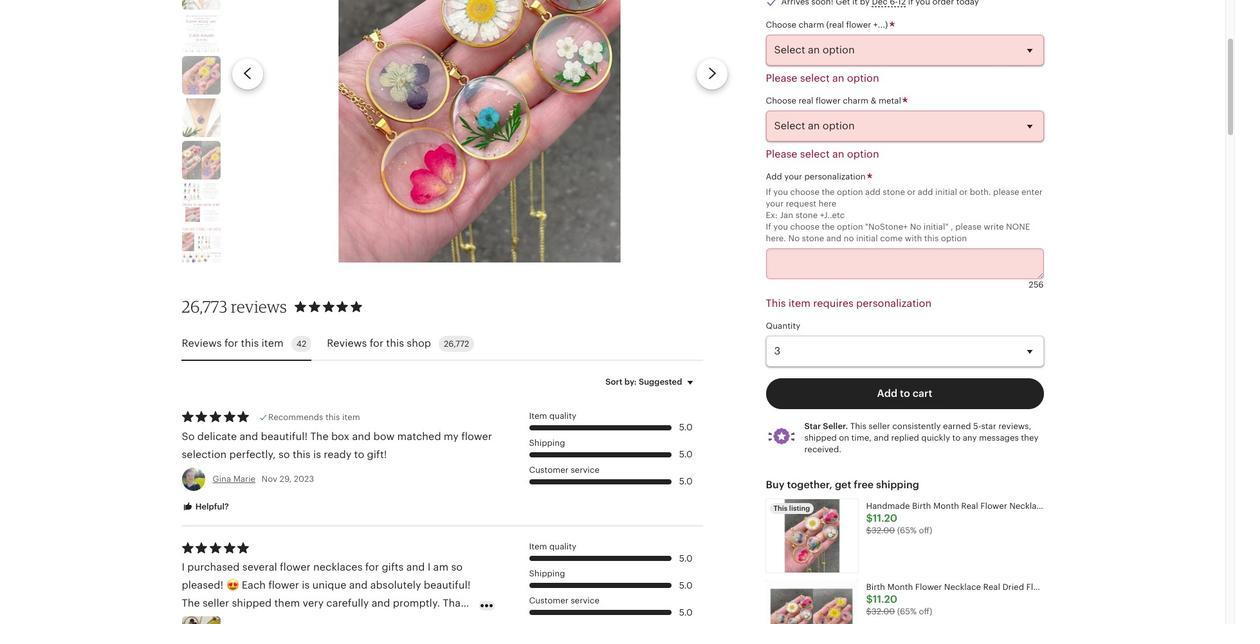 Task type: describe. For each thing, give the bounding box(es) containing it.
1 customer service from the top
[[529, 465, 600, 475]]

1 shipping from the top
[[529, 438, 565, 448]]

&
[[871, 96, 877, 105]]

1 customer from the top
[[529, 465, 569, 475]]

1 you from the top
[[774, 187, 788, 197]]

0 vertical spatial your
[[785, 172, 803, 181]]

shop
[[407, 338, 431, 350]]

(real
[[827, 20, 844, 29]]

2 $ from the top
[[867, 526, 872, 535]]

gina marie link
[[213, 474, 256, 484]]

buy
[[766, 479, 785, 491]]

purchased
[[188, 561, 240, 573]]

handmade birth month real flower necklace birth month flower image 4 image
[[182, 56, 220, 94]]

2 add from the left
[[918, 187, 934, 197]]

handmade birth month real flower necklace birth month flower image 7 image
[[182, 183, 220, 222]]

thank
[[443, 597, 473, 609]]

choose charm (real flower +...)
[[766, 20, 891, 29]]

1 $ 11.20 $ 32.00 (65% off) from the top
[[867, 512, 933, 535]]

this up 'box'
[[326, 413, 340, 422]]

received.
[[805, 444, 842, 454]]

add for add your personalization
[[766, 172, 783, 181]]

you!
[[182, 615, 203, 624]]

pleased!
[[182, 579, 224, 591]]

2 you from the top
[[774, 222, 788, 231]]

4 $ from the top
[[867, 607, 872, 616]]

quickly
[[922, 433, 951, 443]]

messages
[[980, 433, 1019, 443]]

to inside button
[[900, 387, 911, 399]]

suggested
[[639, 377, 683, 387]]

option up add your personalization
[[848, 148, 880, 160]]

2 32.00 from the top
[[872, 607, 895, 616]]

helpful? button
[[172, 495, 239, 519]]

sort
[[606, 377, 623, 387]]

"nostone+
[[866, 222, 908, 231]]

this down reviews
[[241, 338, 259, 350]]

shipped inside "i purchased several flower necklaces for gifts and i am so pleased! 😍 each flower is unique and absolutely beautiful! the seller shipped them very carefully and promptly. thank you!"
[[232, 597, 272, 609]]

1 vertical spatial charm
[[843, 96, 869, 105]]

2 vertical spatial item
[[342, 413, 360, 422]]

each
[[242, 579, 266, 591]]

flower up them
[[269, 579, 299, 591]]

flower left +...)
[[847, 20, 872, 29]]

handmade birth month real flower necklace birth month flower add stone+no initial image
[[182, 226, 220, 264]]

1 or from the left
[[908, 187, 916, 197]]

tab list containing reviews for this item
[[182, 328, 703, 361]]

this for listing
[[774, 504, 788, 512]]

2 choose from the top
[[791, 222, 820, 231]]

beautiful! inside so delicate and beautiful! the box and bow matched my flower selection perfectly, so this is ready to gift!
[[261, 430, 308, 443]]

flower inside so delicate and beautiful! the box and bow matched my flower selection perfectly, so this is ready to gift!
[[462, 430, 492, 443]]

reviews for this item
[[182, 338, 284, 350]]

add to cart
[[878, 387, 933, 399]]

2 shipping from the top
[[529, 569, 565, 579]]

your inside if you choose the option add stone or add initial or both. please enter your request here ex: jan stone +j..etc if you choose the option "nostone+ no initial" , please write none here. no stone and no initial come with this option
[[766, 199, 784, 208]]

free
[[854, 479, 874, 491]]

0 vertical spatial initial
[[936, 187, 958, 197]]

helpful?
[[193, 502, 229, 511]]

1 choose from the top
[[791, 187, 820, 197]]

buy together, get free shipping
[[766, 479, 920, 491]]

seller inside this seller consistently earned 5-star reviews, shipped on time, and replied quickly to any messages they received.
[[869, 421, 891, 431]]

option up "no"
[[837, 222, 863, 231]]

initial"
[[924, 222, 949, 231]]

Add your personalization text field
[[766, 248, 1044, 279]]

2 (65% from the top
[[898, 607, 917, 616]]

1 $ from the top
[[867, 512, 873, 524]]

add your personalization
[[766, 172, 868, 181]]

request
[[786, 199, 817, 208]]

choose real flower charm & metal
[[766, 96, 904, 105]]

6 5.0 from the top
[[679, 607, 693, 618]]

several
[[242, 561, 277, 573]]

0 horizontal spatial initial
[[857, 233, 878, 243]]

flower right "real"
[[816, 96, 841, 105]]

both.
[[970, 187, 992, 197]]

gina marie nov 29, 2023
[[213, 474, 314, 484]]

my
[[444, 430, 459, 443]]

,
[[951, 222, 954, 231]]

to inside this seller consistently earned 5-star reviews, shipped on time, and replied quickly to any messages they received.
[[953, 433, 961, 443]]

recommends this item
[[268, 413, 360, 422]]

1 (65% from the top
[[898, 526, 917, 535]]

2023
[[294, 474, 314, 484]]

gifts
[[382, 561, 404, 573]]

2 customer from the top
[[529, 596, 569, 606]]

metal
[[879, 96, 902, 105]]

item inside alert
[[789, 297, 811, 309]]

here.
[[766, 233, 787, 243]]

5 5.0 from the top
[[679, 580, 693, 591]]

consistently
[[893, 421, 941, 431]]

write
[[984, 222, 1004, 231]]

together,
[[787, 479, 833, 491]]

this for item
[[766, 297, 786, 309]]

get
[[835, 479, 852, 491]]

0 horizontal spatial charm
[[799, 20, 825, 29]]

shipping
[[877, 479, 920, 491]]

add to cart button
[[766, 378, 1044, 409]]

for for item
[[225, 338, 238, 350]]

2 11.20 from the top
[[873, 593, 898, 606]]

and inside this seller consistently earned 5-star reviews, shipped on time, and replied quickly to any messages they received.
[[874, 433, 889, 443]]

sort by: suggested button
[[596, 369, 708, 396]]

by:
[[625, 377, 637, 387]]

any
[[963, 433, 977, 443]]

unique
[[312, 579, 347, 591]]

come
[[881, 233, 903, 243]]

+...)
[[874, 20, 888, 29]]

option up &
[[848, 72, 880, 84]]

here
[[819, 199, 837, 208]]

enter
[[1022, 187, 1043, 197]]

for inside "i purchased several flower necklaces for gifts and i am so pleased! 😍 each flower is unique and absolutely beautiful! the seller shipped them very carefully and promptly. thank you!"
[[365, 561, 379, 573]]

they
[[1022, 433, 1039, 443]]

personalization inside alert
[[857, 297, 932, 309]]

this inside if you choose the option add stone or add initial or both. please enter your request here ex: jan stone +j..etc if you choose the option "nostone+ no initial" , please write none here. no stone and no initial come with this option
[[925, 233, 939, 243]]

and up carefully
[[349, 579, 368, 591]]

carefully
[[327, 597, 369, 609]]

2 quality from the top
[[550, 542, 577, 552]]

4 5.0 from the top
[[679, 553, 693, 563]]

0 horizontal spatial please
[[956, 222, 982, 231]]

and right "gifts"
[[407, 561, 425, 573]]

jan
[[780, 210, 794, 220]]

marie
[[233, 474, 256, 484]]

time,
[[852, 433, 872, 443]]

2 item quality from the top
[[529, 542, 577, 552]]

1 quality from the top
[[550, 411, 577, 421]]

26,772
[[444, 339, 469, 349]]

an for flower
[[833, 148, 845, 160]]

0 horizontal spatial no
[[789, 233, 800, 243]]

with
[[905, 233, 922, 243]]

1 if from the top
[[766, 187, 772, 197]]

to inside so delicate and beautiful! the box and bow matched my flower selection perfectly, so this is ready to gift!
[[354, 448, 364, 461]]

option down ,
[[941, 233, 968, 243]]

1 5.0 from the top
[[679, 422, 693, 433]]

2 customer service from the top
[[529, 596, 600, 606]]

this listing
[[774, 504, 810, 512]]

none
[[1007, 222, 1031, 231]]

box
[[331, 430, 350, 443]]

so delicate and beautiful! the box and bow matched my flower selection perfectly, so this is ready to gift!
[[182, 430, 492, 461]]

star
[[805, 421, 821, 431]]

this item requires personalization alert
[[766, 294, 1044, 312]]

requires
[[814, 297, 854, 309]]

and inside if you choose the option add stone or add initial or both. please enter your request here ex: jan stone +j..etc if you choose the option "nostone+ no initial" , please write none here. no stone and no initial come with this option
[[827, 233, 842, 243]]

this left shop
[[386, 338, 404, 350]]

gift!
[[367, 448, 387, 461]]

choose for choose charm (real flower +...)
[[766, 20, 797, 29]]

please for choose real flower charm & metal
[[766, 148, 798, 160]]

shipped inside this seller consistently earned 5-star reviews, shipped on time, and replied quickly to any messages they received.
[[805, 433, 837, 443]]

nov
[[262, 474, 277, 484]]

is for flower
[[302, 579, 310, 591]]

birth month flower necklace real dried flower necklaces gift for her plant lady birthday gift gift for mom christmas gift personalized gifts image
[[766, 580, 859, 624]]

on
[[839, 433, 850, 443]]

1 service from the top
[[571, 465, 600, 475]]

this item requires personalization
[[766, 297, 932, 309]]

perfectly,
[[229, 448, 276, 461]]

handmade birth month real flower necklace birth month flower image 2 image
[[182, 0, 220, 9]]

selection
[[182, 448, 227, 461]]

this for seller
[[851, 421, 867, 431]]

1 add from the left
[[866, 187, 881, 197]]

them
[[274, 597, 300, 609]]

replied
[[892, 433, 920, 443]]

handmade birth month real flower necklace birth month flower no stone+ no initial image
[[182, 141, 220, 179]]



Task type: locate. For each thing, give the bounding box(es) containing it.
is left ready
[[313, 448, 321, 461]]

0 vertical spatial is
[[313, 448, 321, 461]]

gina
[[213, 474, 231, 484]]

0 horizontal spatial to
[[354, 448, 364, 461]]

1 item from the top
[[529, 411, 547, 421]]

shipped down each
[[232, 597, 272, 609]]

1 vertical spatial quality
[[550, 542, 577, 552]]

1 horizontal spatial reviews
[[327, 338, 367, 350]]

i
[[182, 561, 185, 573], [428, 561, 431, 573]]

0 vertical spatial please
[[994, 187, 1020, 197]]

an for (real
[[833, 72, 845, 84]]

stone up the "nostone+
[[883, 187, 905, 197]]

for
[[225, 338, 238, 350], [370, 338, 384, 350], [365, 561, 379, 573]]

0 horizontal spatial so
[[279, 448, 290, 461]]

1 vertical spatial initial
[[857, 233, 878, 243]]

2 vertical spatial to
[[354, 448, 364, 461]]

handmade birth month real flower necklace birth month flower necklace pressed flower necklace botanical necklace christmas gift for her real image
[[766, 499, 859, 573]]

0 vertical spatial quality
[[550, 411, 577, 421]]

handmade birth month real flower necklace birth month flower image 5 image
[[182, 98, 220, 137]]

0 horizontal spatial beautiful!
[[261, 430, 308, 443]]

0 horizontal spatial add
[[866, 187, 881, 197]]

necklaces
[[313, 561, 363, 573]]

0 vertical spatial charm
[[799, 20, 825, 29]]

the down recommends this item
[[310, 430, 329, 443]]

select up "real"
[[801, 72, 830, 84]]

please left enter
[[994, 187, 1020, 197]]

stone
[[883, 187, 905, 197], [796, 210, 818, 220], [802, 233, 825, 243]]

item inside tab list
[[262, 338, 284, 350]]

+j..etc
[[820, 210, 845, 220]]

1 horizontal spatial your
[[785, 172, 803, 181]]

charm left (real at the right
[[799, 20, 825, 29]]

1 horizontal spatial is
[[313, 448, 321, 461]]

for for shop
[[370, 338, 384, 350]]

personalization up here
[[805, 172, 866, 181]]

1 vertical spatial 32.00
[[872, 607, 895, 616]]

seller
[[869, 421, 891, 431], [203, 597, 229, 609]]

0 vertical spatial choose
[[791, 187, 820, 197]]

for left "gifts"
[[365, 561, 379, 573]]

0 vertical spatial personalization
[[805, 172, 866, 181]]

absolutely
[[371, 579, 421, 591]]

0 horizontal spatial or
[[908, 187, 916, 197]]

1 horizontal spatial item
[[342, 413, 360, 422]]

item left the 42
[[262, 338, 284, 350]]

1 horizontal spatial the
[[310, 430, 329, 443]]

0 vertical spatial seller
[[869, 421, 891, 431]]

please right ,
[[956, 222, 982, 231]]

for left shop
[[370, 338, 384, 350]]

so inside "i purchased several flower necklaces for gifts and i am so pleased! 😍 each flower is unique and absolutely beautiful! the seller shipped them very carefully and promptly. thank you!"
[[451, 561, 463, 573]]

seller up time,
[[869, 421, 891, 431]]

or up the "nostone+
[[908, 187, 916, 197]]

1 please select an option from the top
[[766, 72, 880, 84]]

0 vertical spatial stone
[[883, 187, 905, 197]]

1 horizontal spatial beautiful!
[[424, 579, 471, 591]]

1 please from the top
[[766, 72, 798, 84]]

initial left both.
[[936, 187, 958, 197]]

5.0
[[679, 422, 693, 433], [679, 449, 693, 460], [679, 476, 693, 487], [679, 553, 693, 563], [679, 580, 693, 591], [679, 607, 693, 618]]

2 vertical spatial stone
[[802, 233, 825, 243]]

1 vertical spatial your
[[766, 199, 784, 208]]

0 vertical spatial please select an option
[[766, 72, 880, 84]]

1 vertical spatial an
[[833, 148, 845, 160]]

1 vertical spatial select
[[801, 148, 830, 160]]

29,
[[280, 474, 292, 484]]

no
[[910, 222, 922, 231], [789, 233, 800, 243]]

select for real
[[801, 148, 830, 160]]

0 vertical spatial customer
[[529, 465, 569, 475]]

please select an option up add your personalization
[[766, 148, 880, 160]]

the up here
[[822, 187, 835, 197]]

option up +j..etc
[[837, 187, 863, 197]]

if down 'ex:'
[[766, 222, 772, 231]]

so
[[182, 430, 195, 443]]

this up the 2023
[[293, 448, 311, 461]]

if
[[766, 187, 772, 197], [766, 222, 772, 231]]

2 please select an option from the top
[[766, 148, 880, 160]]

add left cart
[[878, 387, 898, 399]]

beautiful! down am
[[424, 579, 471, 591]]

1 horizontal spatial seller
[[869, 421, 891, 431]]

2 item from the top
[[529, 542, 547, 552]]

you up here.
[[774, 222, 788, 231]]

1 vertical spatial the
[[822, 222, 835, 231]]

please up add your personalization
[[766, 148, 798, 160]]

0 vertical spatial the
[[822, 187, 835, 197]]

0 vertical spatial item
[[529, 411, 547, 421]]

choose down the jan
[[791, 222, 820, 231]]

the up you!
[[182, 597, 200, 609]]

i purchased several flower necklaces for gifts and i am so pleased! 😍 each flower is unique and absolutely beautiful! the seller shipped them very carefully and promptly. thank you!
[[182, 561, 473, 624]]

is inside so delicate and beautiful! the box and bow matched my flower selection perfectly, so this is ready to gift!
[[313, 448, 321, 461]]

view details of this review photo by jessica nc image
[[182, 617, 220, 624]]

1 horizontal spatial add
[[918, 187, 934, 197]]

1 vertical spatial customer
[[529, 596, 569, 606]]

this inside this seller consistently earned 5-star reviews, shipped on time, and replied quickly to any messages they received.
[[851, 421, 867, 431]]

add up initial"
[[918, 187, 934, 197]]

shipped
[[805, 433, 837, 443], [232, 597, 272, 609]]

1 horizontal spatial add
[[878, 387, 898, 399]]

26,773
[[182, 297, 228, 317]]

beautiful! down recommends
[[261, 430, 308, 443]]

this inside this item requires personalization alert
[[766, 297, 786, 309]]

1 vertical spatial item
[[262, 338, 284, 350]]

stone down the "request"
[[796, 210, 818, 220]]

2 i from the left
[[428, 561, 431, 573]]

this
[[766, 297, 786, 309], [851, 421, 867, 431], [774, 504, 788, 512]]

this up the quantity
[[766, 297, 786, 309]]

please for choose charm (real flower +...)
[[766, 72, 798, 84]]

initial
[[936, 187, 958, 197], [857, 233, 878, 243]]

if up 'ex:'
[[766, 187, 772, 197]]

add up 'ex:'
[[766, 172, 783, 181]]

2 please from the top
[[766, 148, 798, 160]]

1 choose from the top
[[766, 20, 797, 29]]

add
[[866, 187, 881, 197], [918, 187, 934, 197]]

1 vertical spatial (65%
[[898, 607, 917, 616]]

the
[[310, 430, 329, 443], [182, 597, 200, 609]]

or left both.
[[960, 187, 968, 197]]

so up "29," on the bottom left of page
[[279, 448, 290, 461]]

1 vertical spatial personalization
[[857, 297, 932, 309]]

seller inside "i purchased several flower necklaces for gifts and i am so pleased! 😍 each flower is unique and absolutely beautiful! the seller shipped them very carefully and promptly. thank you!"
[[203, 597, 229, 609]]

no right here.
[[789, 233, 800, 243]]

1 vertical spatial customer service
[[529, 596, 600, 606]]

flower
[[847, 20, 872, 29], [816, 96, 841, 105], [462, 430, 492, 443], [280, 561, 311, 573], [269, 579, 299, 591]]

beautiful! inside "i purchased several flower necklaces for gifts and i am so pleased! 😍 each flower is unique and absolutely beautiful! the seller shipped them very carefully and promptly. thank you!"
[[424, 579, 471, 591]]

reviews for reviews for this shop
[[327, 338, 367, 350]]

2 select from the top
[[801, 148, 830, 160]]

1 vertical spatial so
[[451, 561, 463, 573]]

star
[[982, 421, 997, 431]]

to
[[900, 387, 911, 399], [953, 433, 961, 443], [354, 448, 364, 461]]

please select an option
[[766, 72, 880, 84], [766, 148, 880, 160]]

1 vertical spatial item quality
[[529, 542, 577, 552]]

2 service from the top
[[571, 596, 600, 606]]

this left listing
[[774, 504, 788, 512]]

cart
[[913, 387, 933, 399]]

am
[[434, 561, 449, 573]]

and right time,
[[874, 433, 889, 443]]

0 vertical spatial (65%
[[898, 526, 917, 535]]

2 or from the left
[[960, 187, 968, 197]]

0 horizontal spatial shipped
[[232, 597, 272, 609]]

1 vertical spatial $ 11.20 $ 32.00 (65% off)
[[867, 593, 933, 616]]

42
[[297, 339, 307, 349]]

listing
[[790, 504, 810, 512]]

customer service
[[529, 465, 600, 475], [529, 596, 600, 606]]

so
[[279, 448, 290, 461], [451, 561, 463, 573]]

0 vertical spatial please
[[766, 72, 798, 84]]

this down initial"
[[925, 233, 939, 243]]

0 horizontal spatial the
[[182, 597, 200, 609]]

you up the "request"
[[774, 187, 788, 197]]

2 if from the top
[[766, 222, 772, 231]]

0 vertical spatial to
[[900, 387, 911, 399]]

item up 'box'
[[342, 413, 360, 422]]

1 select from the top
[[801, 72, 830, 84]]

2 horizontal spatial to
[[953, 433, 961, 443]]

0 vertical spatial 11.20
[[873, 512, 898, 524]]

1 vertical spatial please
[[766, 148, 798, 160]]

please select an option for flower
[[766, 148, 880, 160]]

please select an option up choose real flower charm & metal
[[766, 72, 880, 84]]

the inside "i purchased several flower necklaces for gifts and i am so pleased! 😍 each flower is unique and absolutely beautiful! the seller shipped them very carefully and promptly. thank you!"
[[182, 597, 200, 609]]

1 11.20 from the top
[[873, 512, 898, 524]]

1 vertical spatial no
[[789, 233, 800, 243]]

1 vertical spatial item
[[529, 542, 547, 552]]

flower right several
[[280, 561, 311, 573]]

is up very
[[302, 579, 310, 591]]

1 vertical spatial stone
[[796, 210, 818, 220]]

2 choose from the top
[[766, 96, 797, 105]]

1 reviews from the left
[[182, 338, 222, 350]]

tab list
[[182, 328, 703, 361]]

2 vertical spatial this
[[774, 504, 788, 512]]

0 horizontal spatial reviews
[[182, 338, 222, 350]]

1 vertical spatial beautiful!
[[424, 579, 471, 591]]

reviews right the 42
[[327, 338, 367, 350]]

2 an from the top
[[833, 148, 845, 160]]

1 vertical spatial add
[[878, 387, 898, 399]]

3 $ from the top
[[867, 593, 873, 606]]

1 horizontal spatial initial
[[936, 187, 958, 197]]

very
[[303, 597, 324, 609]]

stone down +j..etc
[[802, 233, 825, 243]]

choose
[[766, 20, 797, 29], [766, 96, 797, 105]]

real
[[799, 96, 814, 105]]

2 5.0 from the top
[[679, 449, 693, 460]]

1 horizontal spatial shipped
[[805, 433, 837, 443]]

to down earned
[[953, 433, 961, 443]]

item up the quantity
[[789, 297, 811, 309]]

an
[[833, 72, 845, 84], [833, 148, 845, 160]]

handmade birth month real flower necklace birth month flower image 3 image
[[182, 13, 220, 52]]

ex:
[[766, 210, 778, 220]]

0 horizontal spatial is
[[302, 579, 310, 591]]

1 vertical spatial choose
[[791, 222, 820, 231]]

2 the from the top
[[822, 222, 835, 231]]

0 vertical spatial you
[[774, 187, 788, 197]]

1 horizontal spatial or
[[960, 187, 968, 197]]

choose for choose real flower charm & metal
[[766, 96, 797, 105]]

personalization down add your personalization text field
[[857, 297, 932, 309]]

2 off) from the top
[[919, 607, 933, 616]]

delicate
[[197, 430, 237, 443]]

promptly.
[[393, 597, 440, 609]]

choose left (real at the right
[[766, 20, 797, 29]]

0 vertical spatial item quality
[[529, 411, 577, 421]]

1 horizontal spatial please
[[994, 187, 1020, 197]]

1 horizontal spatial i
[[428, 561, 431, 573]]

1 vertical spatial please
[[956, 222, 982, 231]]

choose left "real"
[[766, 96, 797, 105]]

0 vertical spatial the
[[310, 430, 329, 443]]

for down 26,773 reviews at left
[[225, 338, 238, 350]]

so inside so delicate and beautiful! the box and bow matched my flower selection perfectly, so this is ready to gift!
[[279, 448, 290, 461]]

seller down pleased!
[[203, 597, 229, 609]]

shipping
[[529, 438, 565, 448], [529, 569, 565, 579]]

star seller.
[[805, 421, 848, 431]]

1 an from the top
[[833, 72, 845, 84]]

0 vertical spatial off)
[[919, 526, 933, 535]]

3 5.0 from the top
[[679, 476, 693, 487]]

flower right the my
[[462, 430, 492, 443]]

select up add your personalization
[[801, 148, 830, 160]]

please up choose real flower charm & metal
[[766, 72, 798, 84]]

add up the "nostone+
[[866, 187, 881, 197]]

and up perfectly,
[[240, 430, 258, 443]]

select for charm
[[801, 72, 830, 84]]

and left "no"
[[827, 233, 842, 243]]

1 vertical spatial 11.20
[[873, 593, 898, 606]]

1 vertical spatial service
[[571, 596, 600, 606]]

1 horizontal spatial to
[[900, 387, 911, 399]]

5-
[[974, 421, 982, 431]]

your up the "request"
[[785, 172, 803, 181]]

sort by: suggested
[[606, 377, 683, 387]]

customer
[[529, 465, 569, 475], [529, 596, 569, 606]]

256
[[1029, 280, 1044, 289]]

0 vertical spatial choose
[[766, 20, 797, 29]]

seller.
[[823, 421, 848, 431]]

add for add to cart
[[878, 387, 898, 399]]

1 vertical spatial off)
[[919, 607, 933, 616]]

an up choose real flower charm & metal
[[833, 72, 845, 84]]

this up time,
[[851, 421, 867, 431]]

1 i from the left
[[182, 561, 185, 573]]

1 vertical spatial shipped
[[232, 597, 272, 609]]

reviews for reviews for this item
[[182, 338, 222, 350]]

reviews,
[[999, 421, 1032, 431]]

select
[[801, 72, 830, 84], [801, 148, 830, 160]]

1 32.00 from the top
[[872, 526, 895, 535]]

reviews for this shop
[[327, 338, 431, 350]]

this inside so delicate and beautiful! the box and bow matched my flower selection perfectly, so this is ready to gift!
[[293, 448, 311, 461]]

i up pleased!
[[182, 561, 185, 573]]

initial right "no"
[[857, 233, 878, 243]]

1 horizontal spatial no
[[910, 222, 922, 231]]

$
[[867, 512, 873, 524], [867, 526, 872, 535], [867, 593, 873, 606], [867, 607, 872, 616]]

0 vertical spatial this
[[766, 297, 786, 309]]

quality
[[550, 411, 577, 421], [550, 542, 577, 552]]

this
[[925, 233, 939, 243], [241, 338, 259, 350], [386, 338, 404, 350], [326, 413, 340, 422], [293, 448, 311, 461]]

1 vertical spatial shipping
[[529, 569, 565, 579]]

1 vertical spatial choose
[[766, 96, 797, 105]]

shipped up received.
[[805, 433, 837, 443]]

1 the from the top
[[822, 187, 835, 197]]

2 horizontal spatial item
[[789, 297, 811, 309]]

ready
[[324, 448, 352, 461]]

0 vertical spatial select
[[801, 72, 830, 84]]

if you choose the option add stone or add initial or both. please enter your request here ex: jan stone +j..etc if you choose the option "nostone+ no initial" , please write none here. no stone and no initial come with this option
[[766, 187, 1043, 243]]

to left gift!
[[354, 448, 364, 461]]

matched
[[397, 430, 441, 443]]

0 horizontal spatial your
[[766, 199, 784, 208]]

to left cart
[[900, 387, 911, 399]]

the inside so delicate and beautiful! the box and bow matched my flower selection perfectly, so this is ready to gift!
[[310, 430, 329, 443]]

is inside "i purchased several flower necklaces for gifts and i am so pleased! 😍 each flower is unique and absolutely beautiful! the seller shipped them very carefully and promptly. thank you!"
[[302, 579, 310, 591]]

item
[[789, 297, 811, 309], [262, 338, 284, 350], [342, 413, 360, 422]]

1 vertical spatial seller
[[203, 597, 229, 609]]

and right 'box'
[[352, 430, 371, 443]]

$ 11.20 $ 32.00 (65% off)
[[867, 512, 933, 535], [867, 593, 933, 616]]

1 horizontal spatial charm
[[843, 96, 869, 105]]

an up add your personalization
[[833, 148, 845, 160]]

add inside button
[[878, 387, 898, 399]]

(65%
[[898, 526, 917, 535], [898, 607, 917, 616]]

0 horizontal spatial item
[[262, 338, 284, 350]]

0 vertical spatial 32.00
[[872, 526, 895, 535]]

i left am
[[428, 561, 431, 573]]

off)
[[919, 526, 933, 535], [919, 607, 933, 616]]

2 $ 11.20 $ 32.00 (65% off) from the top
[[867, 593, 933, 616]]

1 vertical spatial you
[[774, 222, 788, 231]]

0 vertical spatial customer service
[[529, 465, 600, 475]]

1 vertical spatial the
[[182, 597, 200, 609]]

0 vertical spatial if
[[766, 187, 772, 197]]

your up 'ex:'
[[766, 199, 784, 208]]

1 vertical spatial if
[[766, 222, 772, 231]]

add
[[766, 172, 783, 181], [878, 387, 898, 399]]

the down +j..etc
[[822, 222, 835, 231]]

2 reviews from the left
[[327, 338, 367, 350]]

reviews
[[231, 297, 287, 317]]

1 off) from the top
[[919, 526, 933, 535]]

26,773 reviews
[[182, 297, 287, 317]]

1 item quality from the top
[[529, 411, 577, 421]]

beautiful!
[[261, 430, 308, 443], [424, 579, 471, 591]]

no up with
[[910, 222, 922, 231]]

1 vertical spatial please select an option
[[766, 148, 880, 160]]

handmade birth month real flower necklace birth month flower image 1 image
[[224, 0, 735, 263]]

so right am
[[451, 561, 463, 573]]

and down absolutely
[[372, 597, 390, 609]]

is for this
[[313, 448, 321, 461]]

0 vertical spatial no
[[910, 222, 922, 231]]

option
[[848, 72, 880, 84], [848, 148, 880, 160], [837, 187, 863, 197], [837, 222, 863, 231], [941, 233, 968, 243]]

recommends
[[268, 413, 323, 422]]

choose up the "request"
[[791, 187, 820, 197]]

choose
[[791, 187, 820, 197], [791, 222, 820, 231]]

0 horizontal spatial add
[[766, 172, 783, 181]]

bow
[[374, 430, 395, 443]]

earned
[[944, 421, 972, 431]]

charm left &
[[843, 96, 869, 105]]

please select an option for (real
[[766, 72, 880, 84]]

1 vertical spatial this
[[851, 421, 867, 431]]

reviews down 26,773
[[182, 338, 222, 350]]



Task type: vqa. For each thing, say whether or not it's contained in the screenshot.
Cat-Fishing Toy - Interactive Cat Toy - Pick The Lure You Want - Retractable Fishing Pole Toy image ITEMS
no



